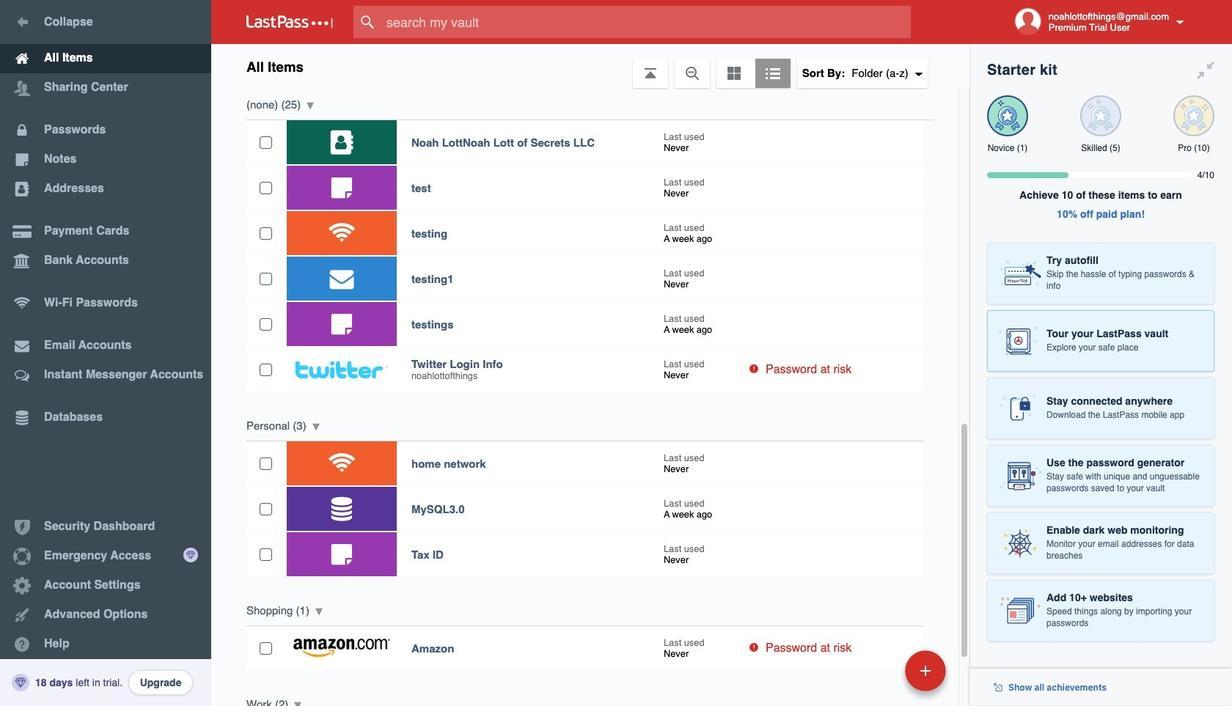Task type: locate. For each thing, give the bounding box(es) containing it.
Search search field
[[354, 6, 940, 38]]

lastpass image
[[246, 15, 333, 29]]

vault options navigation
[[211, 44, 970, 88]]

search my vault text field
[[354, 6, 940, 38]]

new item element
[[804, 650, 951, 692]]

new item navigation
[[804, 646, 955, 706]]



Task type: vqa. For each thing, say whether or not it's contained in the screenshot.
Search search box
yes



Task type: describe. For each thing, give the bounding box(es) containing it.
main navigation navigation
[[0, 0, 211, 706]]



